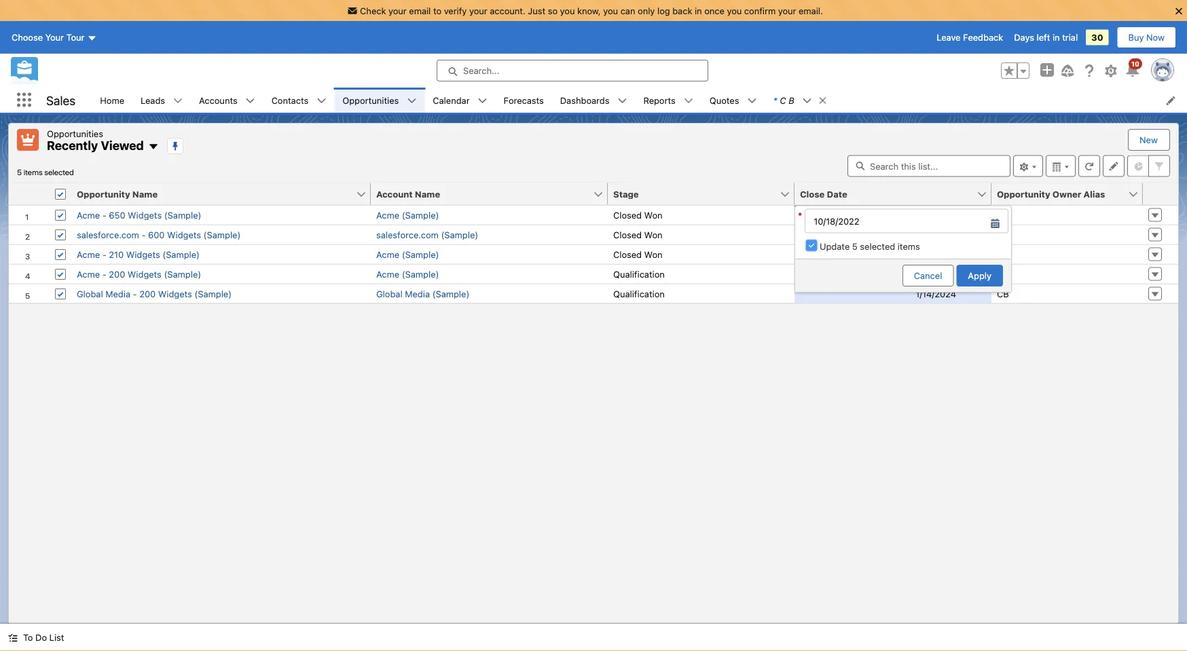 Task type: locate. For each thing, give the bounding box(es) containing it.
widgets
[[128, 210, 162, 220], [167, 230, 201, 240], [126, 249, 160, 259], [128, 269, 162, 279], [158, 289, 192, 299]]

- left 650 at the left of the page
[[102, 210, 106, 220]]

0 horizontal spatial 5
[[17, 167, 22, 177]]

5 inside 'cell'
[[852, 241, 858, 252]]

c
[[780, 95, 786, 105]]

0 horizontal spatial in
[[695, 5, 702, 16]]

in right back
[[695, 5, 702, 16]]

acme (sample) up global media (sample) link
[[376, 269, 439, 279]]

widgets right 600
[[167, 230, 201, 240]]

list
[[92, 88, 1187, 113]]

acme left 650 at the left of the page
[[77, 210, 100, 220]]

group
[[1001, 63, 1030, 79]]

* down close
[[798, 210, 802, 220]]

2 vertical spatial won
[[644, 249, 663, 259]]

opportunities
[[343, 95, 399, 105], [47, 128, 103, 139]]

5 up 'item number' image
[[17, 167, 22, 177]]

0 vertical spatial *
[[773, 95, 777, 105]]

acme left the 210
[[77, 249, 100, 259]]

1 media from the left
[[105, 289, 130, 299]]

list containing home
[[92, 88, 1187, 113]]

text default image inside "opportunities" list item
[[407, 96, 417, 106]]

- for 200
[[102, 269, 106, 279]]

closed won
[[613, 210, 663, 220], [613, 230, 663, 240], [613, 249, 663, 259]]

text default image right leads on the left top
[[173, 96, 183, 106]]

1 name from the left
[[132, 189, 158, 199]]

0 vertical spatial closed won
[[613, 210, 663, 220]]

cell containing 10/21/2022
[[795, 205, 1012, 293]]

0 vertical spatial closed
[[613, 210, 642, 220]]

alias
[[1084, 189, 1105, 199]]

your left the email on the left top
[[389, 5, 407, 16]]

close
[[800, 189, 825, 199]]

1 horizontal spatial selected
[[860, 241, 895, 252]]

global media (sample) link
[[376, 289, 470, 299]]

- left 600
[[142, 230, 146, 240]]

text default image right the contacts
[[317, 96, 326, 106]]

widgets down acme - 210 widgets (sample) link
[[128, 269, 162, 279]]

text default image for accounts
[[246, 96, 255, 106]]

items up 'item number' image
[[24, 167, 43, 177]]

selected down * text field
[[860, 241, 895, 252]]

widgets for 210
[[126, 249, 160, 259]]

media down acme - 200 widgets (sample) link
[[105, 289, 130, 299]]

0 horizontal spatial opportunity
[[77, 189, 130, 199]]

cb for 1/14/2024
[[997, 289, 1009, 299]]

item number image
[[9, 183, 50, 205]]

3 closed won from the top
[[613, 249, 663, 259]]

5 right update
[[852, 241, 858, 252]]

close date
[[800, 189, 847, 199]]

salesforce.com
[[77, 230, 139, 240], [376, 230, 439, 240]]

acme
[[77, 210, 100, 220], [376, 210, 399, 220], [77, 249, 100, 259], [376, 249, 399, 259], [77, 269, 100, 279], [376, 269, 399, 279]]

your
[[389, 5, 407, 16], [469, 5, 487, 16], [778, 5, 796, 16]]

2 closed won from the top
[[613, 230, 663, 240]]

2 horizontal spatial your
[[778, 5, 796, 16]]

1 qualification from the top
[[613, 269, 665, 279]]

acme (sample) link for acme - 200 widgets (sample)
[[376, 269, 439, 279]]

text default image inside the leads list item
[[173, 96, 183, 106]]

2 vertical spatial acme (sample)
[[376, 269, 439, 279]]

acme (sample) down salesforce.com (sample) link
[[376, 249, 439, 259]]

leads list item
[[132, 88, 191, 113]]

text default image inside contacts list item
[[317, 96, 326, 106]]

feedback
[[963, 32, 1003, 43]]

account name
[[376, 189, 440, 199]]

0 vertical spatial qualification
[[613, 269, 665, 279]]

0 vertical spatial 5
[[17, 167, 22, 177]]

210
[[109, 249, 124, 259]]

0 horizontal spatial your
[[389, 5, 407, 16]]

0 horizontal spatial selected
[[44, 167, 74, 177]]

text default image inside to do list button
[[8, 633, 18, 643]]

days
[[1014, 32, 1034, 43]]

3 acme (sample) link from the top
[[376, 269, 439, 279]]

1 salesforce.com from the left
[[77, 230, 139, 240]]

name
[[132, 189, 158, 199], [415, 189, 440, 199]]

1 opportunity from the left
[[77, 189, 130, 199]]

to do list button
[[0, 624, 72, 651]]

2 vertical spatial closed won
[[613, 249, 663, 259]]

1 acme (sample) link from the top
[[376, 210, 439, 220]]

search... button
[[437, 60, 708, 82]]

1 global from the left
[[77, 289, 103, 299]]

0 horizontal spatial media
[[105, 289, 130, 299]]

closed for 7/18/2023
[[613, 249, 642, 259]]

1 vertical spatial in
[[1053, 32, 1060, 43]]

4 cb from the top
[[997, 269, 1009, 279]]

opportunities link
[[334, 88, 407, 113]]

0 horizontal spatial you
[[560, 5, 575, 16]]

home link
[[92, 88, 132, 113]]

1 vertical spatial closed won
[[613, 230, 663, 240]]

2 vertical spatial acme (sample) link
[[376, 269, 439, 279]]

your right verify
[[469, 5, 487, 16]]

3 cb from the top
[[997, 249, 1009, 259]]

calendar link
[[425, 88, 478, 113]]

leads
[[141, 95, 165, 105]]

1 horizontal spatial cell
[[795, 205, 1012, 293]]

acme (sample) down account name
[[376, 210, 439, 220]]

acme (sample) for acme - 650 widgets (sample)
[[376, 210, 439, 220]]

text default image right reports
[[684, 96, 693, 106]]

closed
[[613, 210, 642, 220], [613, 230, 642, 240], [613, 249, 642, 259]]

2 qualification from the top
[[613, 289, 665, 299]]

12/10/2023
[[911, 269, 956, 279]]

*
[[773, 95, 777, 105], [798, 210, 802, 220]]

qualification for global media (sample)
[[613, 289, 665, 299]]

Update 5 selected items checkbox
[[806, 240, 817, 251]]

2 media from the left
[[405, 289, 430, 299]]

text default image for quotes
[[747, 96, 757, 106]]

quotes list item
[[701, 88, 765, 113]]

account name element
[[371, 183, 616, 205]]

selected for items
[[44, 167, 74, 177]]

0 horizontal spatial 200
[[109, 269, 125, 279]]

- left the 210
[[102, 249, 106, 259]]

2 won from the top
[[644, 230, 663, 240]]

you right once at top right
[[727, 5, 742, 16]]

in right left
[[1053, 32, 1060, 43]]

0 horizontal spatial *
[[773, 95, 777, 105]]

you right so
[[560, 5, 575, 16]]

dashboards link
[[552, 88, 618, 113]]

items down * text field
[[898, 241, 920, 252]]

text default image for opportunities
[[407, 96, 417, 106]]

salesforce.com - 600 widgets (sample) link
[[77, 230, 241, 240]]

5 items selected
[[17, 167, 74, 177]]

update
[[820, 241, 850, 252]]

opportunity left owner
[[997, 189, 1050, 199]]

0 horizontal spatial opportunities
[[47, 128, 103, 139]]

* c b
[[773, 95, 794, 105]]

0 vertical spatial selected
[[44, 167, 74, 177]]

acme - 210 widgets (sample) link
[[77, 249, 200, 259]]

media down salesforce.com (sample) link
[[405, 289, 430, 299]]

check your email to verify your account. just so you know, you can only log back in once you confirm your email.
[[360, 5, 823, 16]]

* for *
[[798, 210, 802, 220]]

1 vertical spatial 5
[[852, 241, 858, 252]]

0 vertical spatial acme (sample) link
[[376, 210, 439, 220]]

opportunity owner alias element
[[992, 183, 1151, 205]]

0 vertical spatial items
[[24, 167, 43, 177]]

2 acme (sample) link from the top
[[376, 249, 439, 259]]

text default image
[[173, 96, 183, 106], [317, 96, 326, 106], [684, 96, 693, 106], [148, 141, 159, 152]]

your left the email.
[[778, 5, 796, 16]]

1 horizontal spatial global
[[376, 289, 403, 299]]

10/21/2022
[[911, 209, 956, 219]]

cb for 4/16/2023
[[997, 230, 1009, 240]]

text default image
[[818, 96, 828, 105], [246, 96, 255, 106], [407, 96, 417, 106], [478, 96, 487, 106], [618, 96, 627, 106], [747, 96, 757, 106], [803, 96, 812, 106], [8, 633, 18, 643]]

1 horizontal spatial 5
[[852, 241, 858, 252]]

1 horizontal spatial your
[[469, 5, 487, 16]]

only
[[638, 5, 655, 16]]

won for 4/16/2023
[[644, 230, 663, 240]]

choose
[[12, 32, 43, 43]]

text default image inside the reports list item
[[684, 96, 693, 106]]

None search field
[[848, 155, 1011, 177]]

0 horizontal spatial salesforce.com
[[77, 230, 139, 240]]

global media - 200 widgets (sample) link
[[77, 289, 232, 299]]

1 vertical spatial qualification
[[613, 289, 665, 299]]

opportunity owner alias
[[997, 189, 1105, 199]]

2 salesforce.com from the left
[[376, 230, 439, 240]]

account name button
[[371, 183, 593, 205]]

won
[[644, 210, 663, 220], [644, 230, 663, 240], [644, 249, 663, 259]]

dashboards list item
[[552, 88, 635, 113]]

1 horizontal spatial name
[[415, 189, 440, 199]]

2 global from the left
[[376, 289, 403, 299]]

1 horizontal spatial *
[[798, 210, 802, 220]]

media for -
[[105, 289, 130, 299]]

opportunity for opportunity name
[[77, 189, 130, 199]]

viewed
[[101, 138, 144, 153]]

1 vertical spatial won
[[644, 230, 663, 240]]

list item
[[765, 88, 834, 113]]

won for 7/18/2023
[[644, 249, 663, 259]]

leave feedback link
[[937, 32, 1003, 43]]

5
[[17, 167, 22, 177], [852, 241, 858, 252]]

1 horizontal spatial media
[[405, 289, 430, 299]]

1 vertical spatial selected
[[860, 241, 895, 252]]

acme (sample) for acme - 210 widgets (sample)
[[376, 249, 439, 259]]

1 vertical spatial closed
[[613, 230, 642, 240]]

contacts
[[271, 95, 309, 105]]

* inside recently viewed grid
[[798, 210, 802, 220]]

home
[[100, 95, 124, 105]]

cell
[[50, 183, 71, 205], [795, 205, 1012, 293]]

cb for 7/18/2023
[[997, 249, 1009, 259]]

2 opportunity from the left
[[997, 189, 1050, 199]]

cb
[[997, 210, 1009, 220], [997, 230, 1009, 240], [997, 249, 1009, 259], [997, 269, 1009, 279], [997, 289, 1009, 299]]

3 won from the top
[[644, 249, 663, 259]]

7/18/2023
[[915, 249, 956, 259]]

1 vertical spatial *
[[798, 210, 802, 220]]

closed won for 4/16/2023
[[613, 230, 663, 240]]

200 down acme - 200 widgets (sample) link
[[139, 289, 156, 299]]

1 vertical spatial items
[[898, 241, 920, 252]]

you left can
[[603, 5, 618, 16]]

reports
[[644, 95, 676, 105]]

2 name from the left
[[415, 189, 440, 199]]

(sample)
[[164, 210, 201, 220], [402, 210, 439, 220], [204, 230, 241, 240], [441, 230, 478, 240], [163, 249, 200, 259], [402, 249, 439, 259], [164, 269, 201, 279], [402, 269, 439, 279], [195, 289, 232, 299], [432, 289, 470, 299]]

selected inside 'cell'
[[860, 241, 895, 252]]

1 vertical spatial 200
[[139, 289, 156, 299]]

0 horizontal spatial items
[[24, 167, 43, 177]]

3 acme (sample) from the top
[[376, 269, 439, 279]]

close date element
[[795, 183, 1000, 205]]

name for opportunity name
[[132, 189, 158, 199]]

trial
[[1062, 32, 1078, 43]]

name up acme - 650 widgets (sample) link
[[132, 189, 158, 199]]

acme (sample) link down salesforce.com (sample) link
[[376, 249, 439, 259]]

1 acme (sample) from the top
[[376, 210, 439, 220]]

salesforce.com down account name
[[376, 230, 439, 240]]

qualification for acme (sample)
[[613, 269, 665, 279]]

you
[[560, 5, 575, 16], [603, 5, 618, 16], [727, 5, 742, 16]]

list item containing *
[[765, 88, 834, 113]]

opportunity name
[[77, 189, 158, 199]]

text default image inside dashboards list item
[[618, 96, 627, 106]]

* left c
[[773, 95, 777, 105]]

salesforce.com (sample)
[[376, 230, 478, 240]]

opportunity
[[77, 189, 130, 199], [997, 189, 1050, 199]]

name right the 'account'
[[415, 189, 440, 199]]

- down acme - 210 widgets (sample) link
[[102, 269, 106, 279]]

0 vertical spatial opportunities
[[343, 95, 399, 105]]

Search Recently Viewed list view. search field
[[848, 155, 1011, 177]]

1 your from the left
[[389, 5, 407, 16]]

opportunity name element
[[71, 183, 379, 205]]

2 acme (sample) from the top
[[376, 249, 439, 259]]

accounts list item
[[191, 88, 263, 113]]

2 vertical spatial closed
[[613, 249, 642, 259]]

5 cb from the top
[[997, 289, 1009, 299]]

opportunities inside list item
[[343, 95, 399, 105]]

2 cb from the top
[[997, 230, 1009, 240]]

global for global media (sample)
[[376, 289, 403, 299]]

tour
[[66, 32, 85, 43]]

text default image inside the accounts list item
[[246, 96, 255, 106]]

global
[[77, 289, 103, 299], [376, 289, 403, 299]]

to
[[433, 5, 442, 16]]

text default image for reports
[[684, 96, 693, 106]]

- for 210
[[102, 249, 106, 259]]

1 horizontal spatial in
[[1053, 32, 1060, 43]]

recently viewed
[[47, 138, 144, 153]]

3 closed from the top
[[613, 249, 642, 259]]

0 vertical spatial in
[[695, 5, 702, 16]]

calendar list item
[[425, 88, 495, 113]]

200 down the 210
[[109, 269, 125, 279]]

selected
[[44, 167, 74, 177], [860, 241, 895, 252]]

1 horizontal spatial items
[[898, 241, 920, 252]]

opportunity up 650 at the left of the page
[[77, 189, 130, 199]]

4/16/2023
[[914, 230, 956, 240]]

selected down the recently at top left
[[44, 167, 74, 177]]

widgets up 600
[[128, 210, 162, 220]]

sales
[[46, 93, 76, 107]]

text default image inside calendar list item
[[478, 96, 487, 106]]

0 vertical spatial won
[[644, 210, 663, 220]]

text default image inside quotes list item
[[747, 96, 757, 106]]

1 horizontal spatial 200
[[139, 289, 156, 299]]

salesforce.com up the 210
[[77, 230, 139, 240]]

widgets for 200
[[128, 269, 162, 279]]

acme (sample) link up global media (sample) link
[[376, 269, 439, 279]]

* for * c b
[[773, 95, 777, 105]]

1 horizontal spatial opportunity
[[997, 189, 1050, 199]]

3 your from the left
[[778, 5, 796, 16]]

acme (sample) link down account name
[[376, 210, 439, 220]]

-
[[102, 210, 106, 220], [142, 230, 146, 240], [102, 249, 106, 259], [102, 269, 106, 279], [133, 289, 137, 299]]

1 vertical spatial acme (sample) link
[[376, 249, 439, 259]]

1 horizontal spatial opportunities
[[343, 95, 399, 105]]

2 horizontal spatial you
[[727, 5, 742, 16]]

0 horizontal spatial name
[[132, 189, 158, 199]]

days left in trial
[[1014, 32, 1078, 43]]

1 vertical spatial acme (sample)
[[376, 249, 439, 259]]

just
[[528, 5, 545, 16]]

2 closed from the top
[[613, 230, 642, 240]]

0 horizontal spatial global
[[77, 289, 103, 299]]

widgets up acme - 200 widgets (sample) link
[[126, 249, 160, 259]]

acme - 200 widgets (sample) link
[[77, 269, 201, 279]]

2 your from the left
[[469, 5, 487, 16]]

1 horizontal spatial you
[[603, 5, 618, 16]]

200
[[109, 269, 125, 279], [139, 289, 156, 299]]

0 vertical spatial acme (sample)
[[376, 210, 439, 220]]

1 horizontal spatial salesforce.com
[[376, 230, 439, 240]]

text default image for dashboards
[[618, 96, 627, 106]]



Task type: vqa. For each thing, say whether or not it's contained in the screenshot.
Company button
no



Task type: describe. For each thing, give the bounding box(es) containing it.
b
[[789, 95, 794, 105]]

leads link
[[132, 88, 173, 113]]

acme down the 'account'
[[376, 210, 399, 220]]

items inside 'cell'
[[898, 241, 920, 252]]

buy
[[1128, 32, 1144, 43]]

global media (sample)
[[376, 289, 470, 299]]

widgets for 600
[[167, 230, 201, 240]]

choose your tour
[[12, 32, 85, 43]]

reports list item
[[635, 88, 701, 113]]

600
[[148, 230, 165, 240]]

confirm
[[744, 5, 776, 16]]

forecasts link
[[495, 88, 552, 113]]

dashboards
[[560, 95, 610, 105]]

cb for 12/10/2023
[[997, 269, 1009, 279]]

date
[[827, 189, 847, 199]]

check
[[360, 5, 386, 16]]

contacts link
[[263, 88, 317, 113]]

action image
[[1143, 183, 1178, 205]]

log
[[657, 5, 670, 16]]

accounts link
[[191, 88, 246, 113]]

media for (sample)
[[405, 289, 430, 299]]

now
[[1146, 32, 1165, 43]]

buy now button
[[1117, 27, 1176, 48]]

so
[[548, 5, 558, 16]]

0 vertical spatial 200
[[109, 269, 125, 279]]

cancel button
[[902, 265, 954, 287]]

0 horizontal spatial cell
[[50, 183, 71, 205]]

quotes link
[[701, 88, 747, 113]]

salesforce.com for salesforce.com (sample)
[[376, 230, 439, 240]]

new button
[[1129, 130, 1169, 150]]

650
[[109, 210, 125, 220]]

to
[[23, 633, 33, 643]]

1 closed won from the top
[[613, 210, 663, 220]]

widgets down acme - 200 widgets (sample) link
[[158, 289, 192, 299]]

your
[[45, 32, 64, 43]]

stage button
[[608, 183, 780, 205]]

10
[[1131, 60, 1140, 68]]

opportunity owner alias button
[[992, 183, 1128, 205]]

1/14/2024
[[916, 289, 956, 299]]

global media - 200 widgets (sample)
[[77, 289, 232, 299]]

calendar
[[433, 95, 470, 105]]

widgets for 650
[[128, 210, 162, 220]]

salesforce.com - 600 widgets (sample)
[[77, 230, 241, 240]]

opportunities image
[[17, 129, 39, 151]]

recently viewed|opportunities|list view element
[[8, 123, 1179, 624]]

text default image for leads
[[173, 96, 183, 106]]

- for 650
[[102, 210, 106, 220]]

do
[[35, 633, 47, 643]]

text default image right viewed
[[148, 141, 159, 152]]

name for account name
[[415, 189, 440, 199]]

acme (sample) link for acme - 210 widgets (sample)
[[376, 249, 439, 259]]

acme (sample) link for acme - 650 widgets (sample)
[[376, 210, 439, 220]]

1 cb from the top
[[997, 210, 1009, 220]]

30
[[1092, 32, 1103, 43]]

global for global media - 200 widgets (sample)
[[77, 289, 103, 299]]

text default image for contacts
[[317, 96, 326, 106]]

email
[[409, 5, 431, 16]]

stage
[[613, 189, 639, 199]]

owner
[[1053, 189, 1082, 199]]

reports link
[[635, 88, 684, 113]]

acme - 200 widgets (sample)
[[77, 269, 201, 279]]

1 closed from the top
[[613, 210, 642, 220]]

acme down acme - 210 widgets (sample) link
[[77, 269, 100, 279]]

opportunities list item
[[334, 88, 425, 113]]

know,
[[577, 5, 601, 16]]

apply
[[968, 271, 992, 281]]

cancel
[[914, 271, 942, 281]]

1 vertical spatial opportunities
[[47, 128, 103, 139]]

can
[[621, 5, 635, 16]]

back
[[673, 5, 692, 16]]

account.
[[490, 5, 526, 16]]

- for 600
[[142, 230, 146, 240]]

leave feedback
[[937, 32, 1003, 43]]

email.
[[799, 5, 823, 16]]

apply button
[[957, 265, 1003, 287]]

left
[[1037, 32, 1050, 43]]

verify
[[444, 5, 467, 16]]

closed for 4/16/2023
[[613, 230, 642, 240]]

selected for 5
[[860, 241, 895, 252]]

acme (sample) for acme - 200 widgets (sample)
[[376, 269, 439, 279]]

quotes
[[710, 95, 739, 105]]

update 5 selected items
[[820, 241, 920, 252]]

forecasts
[[504, 95, 544, 105]]

2 you from the left
[[603, 5, 618, 16]]

acme down salesforce.com (sample) link
[[376, 249, 399, 259]]

new
[[1140, 135, 1158, 145]]

recently viewed grid
[[9, 183, 1178, 304]]

action element
[[1143, 183, 1178, 205]]

closed won for 7/18/2023
[[613, 249, 663, 259]]

- down acme - 200 widgets (sample) link
[[133, 289, 137, 299]]

salesforce.com for salesforce.com - 600 widgets (sample)
[[77, 230, 139, 240]]

contacts list item
[[263, 88, 334, 113]]

recently
[[47, 138, 98, 153]]

item number element
[[9, 183, 50, 205]]

3 you from the left
[[727, 5, 742, 16]]

acme - 210 widgets (sample)
[[77, 249, 200, 259]]

accounts
[[199, 95, 237, 105]]

stage element
[[608, 183, 803, 205]]

1 won from the top
[[644, 210, 663, 220]]

search...
[[463, 66, 500, 76]]

once
[[704, 5, 725, 16]]

* text field
[[805, 209, 1009, 233]]

text default image for *
[[803, 96, 812, 106]]

opportunity name button
[[71, 183, 356, 205]]

text default image for calendar
[[478, 96, 487, 106]]

opportunity for opportunity owner alias
[[997, 189, 1050, 199]]

salesforce.com (sample) link
[[376, 230, 478, 240]]

10 button
[[1125, 58, 1142, 79]]

acme - 650 widgets (sample) link
[[77, 210, 201, 220]]

buy now
[[1128, 32, 1165, 43]]

account
[[376, 189, 413, 199]]

1 you from the left
[[560, 5, 575, 16]]

to do list
[[23, 633, 64, 643]]

acme up global media (sample) link
[[376, 269, 399, 279]]

recently viewed status
[[17, 167, 74, 177]]

acme - 650 widgets (sample)
[[77, 210, 201, 220]]



